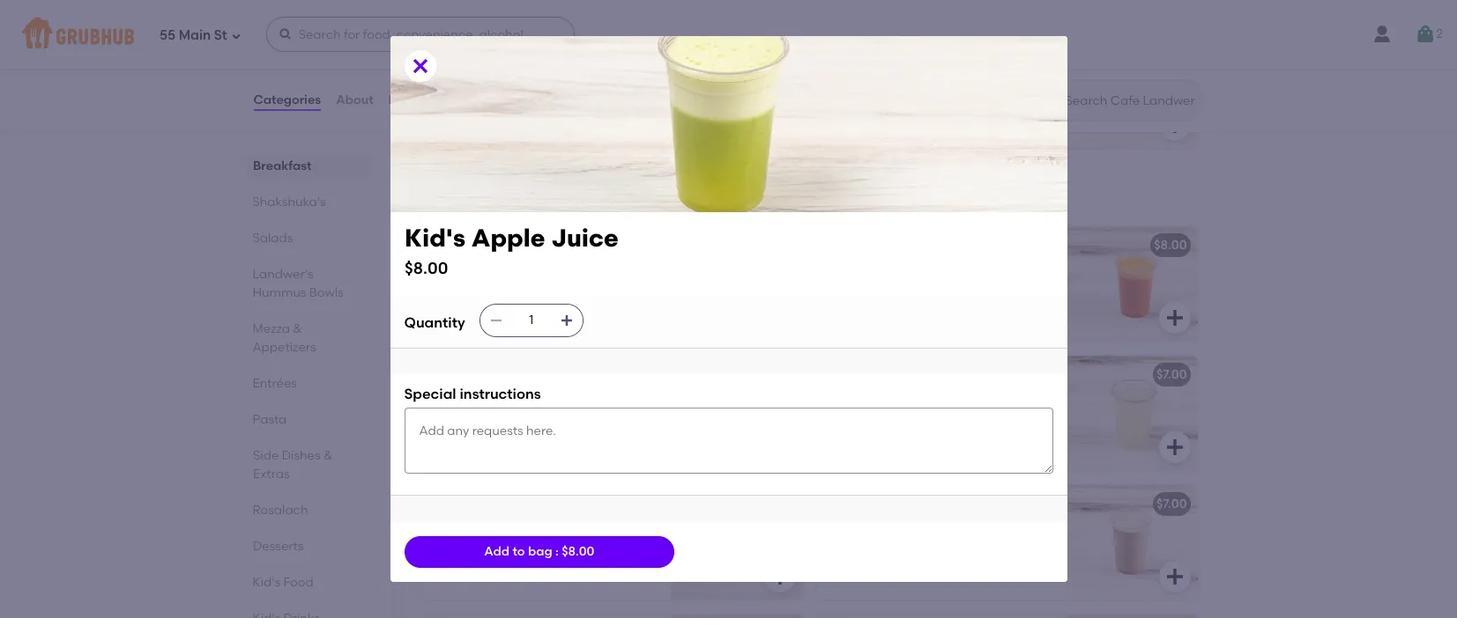 Task type: locate. For each thing, give the bounding box(es) containing it.
apple inside kid's apple juice $8.00
[[471, 223, 545, 253]]

(2
[[894, 45, 905, 60]]

cheese
[[520, 70, 563, 85]]

2 $7.00 from the top
[[1157, 497, 1187, 512]]

halloumi
[[465, 70, 517, 85]]

kid's inside tab
[[253, 576, 280, 591]]

bowls
[[309, 286, 344, 301]]

kid's left lemonade
[[828, 368, 857, 383]]

kid's halloumi sticks
[[432, 45, 558, 60]]

nutella choco-chino image
[[671, 615, 803, 619]]

quantity
[[404, 315, 465, 332]]

rosalach
[[253, 503, 308, 518]]

tab
[[253, 610, 363, 619]]

svg image
[[1415, 24, 1437, 45], [278, 27, 292, 41], [231, 30, 241, 41], [410, 56, 431, 77], [489, 314, 503, 328], [560, 314, 574, 328], [1164, 437, 1185, 459], [769, 567, 790, 588], [1164, 567, 1185, 588]]

apple up special instructions on the left of page
[[465, 368, 501, 383]]

0 vertical spatial &
[[293, 322, 302, 337]]

svg image for $8.00
[[1164, 308, 1185, 329]]

kid's inside button
[[432, 238, 462, 253]]

kid's left drinks
[[418, 185, 465, 207]]

1 horizontal spatial &
[[323, 449, 332, 464]]

st
[[214, 27, 227, 43]]

juice inside button
[[514, 238, 547, 253]]

kid's for kid's apple juice
[[432, 368, 462, 383]]

kid's down kid's drinks at the left top of page
[[404, 223, 465, 253]]

& right dishes
[[323, 449, 332, 464]]

0 vertical spatial $7.00
[[1157, 368, 1187, 383]]

kid's apple juice $8.00
[[404, 223, 618, 278]]

kid's
[[432, 45, 462, 60], [418, 185, 465, 207], [404, 223, 465, 253], [432, 238, 462, 253], [432, 368, 462, 383], [828, 368, 857, 383], [253, 576, 280, 591]]

shakshuka's tab
[[253, 193, 363, 212]]

desserts tab
[[253, 538, 363, 556]]

ice
[[828, 45, 846, 60]]

main navigation navigation
[[0, 0, 1458, 69]]

kid's for kid's lemonade
[[828, 368, 857, 383]]

ice cream (2 scoops)
[[828, 45, 957, 60]]

hummus
[[253, 286, 306, 301]]

kid's for kid's halloumi sticks
[[432, 45, 462, 60]]

Search Cafe Landwer search field
[[1064, 93, 1199, 109]]

0 vertical spatial apple
[[471, 223, 545, 253]]

a
[[638, 70, 646, 85]]

entrées tab
[[253, 375, 363, 393]]

55
[[160, 27, 175, 43]]

$8.00 inside button
[[1154, 238, 1187, 253]]

reviews button
[[388, 69, 438, 132]]

$7.00
[[1157, 368, 1187, 383], [1157, 497, 1187, 512]]

mezza & appetizers
[[253, 322, 316, 355]]

kid's left food
[[253, 576, 280, 591]]

kid's chocolate milk image
[[1066, 486, 1198, 601]]

2
[[1437, 26, 1443, 41]]

kid's for kid's orange juice
[[432, 238, 462, 253]]

1 vertical spatial $7.00
[[1157, 497, 1187, 512]]

juice inside kid's apple juice $8.00
[[551, 223, 618, 253]]

side
[[432, 88, 457, 103]]

kid's up special
[[432, 368, 462, 383]]

juice for kid's apple juice
[[504, 368, 537, 383]]

reviews
[[388, 92, 438, 107]]

apple
[[471, 223, 545, 253], [465, 368, 501, 383]]

add to bag : $8.00
[[484, 545, 595, 560]]

juice
[[551, 223, 618, 253], [514, 238, 547, 253], [504, 368, 537, 383]]

entrées
[[253, 376, 297, 391]]

side
[[253, 449, 279, 464]]

shakshuka's
[[253, 195, 326, 210]]

kid's lemonade
[[828, 368, 924, 383]]

breakfast tab
[[253, 157, 363, 175]]

kid's apple juice image
[[671, 356, 803, 471]]

sticks
[[522, 45, 558, 60]]

main
[[179, 27, 211, 43]]

$8.00
[[1154, 238, 1187, 253], [404, 258, 448, 278], [759, 368, 792, 383], [562, 545, 595, 560]]

to
[[513, 545, 525, 560]]

$7.00 inside button
[[1157, 497, 1187, 512]]

kid's apple juice
[[432, 368, 537, 383]]

about button
[[335, 69, 374, 132]]

0 horizontal spatial &
[[293, 322, 302, 337]]

svg image
[[769, 115, 790, 136], [1164, 115, 1185, 136], [1164, 308, 1185, 329]]

$8.00 inside kid's apple juice $8.00
[[404, 258, 448, 278]]

kid's for kid's drinks
[[418, 185, 465, 207]]

Input item quantity number field
[[512, 305, 551, 337]]

$8.00 button
[[817, 227, 1198, 341]]

apple down drinks
[[471, 223, 545, 253]]

1 $7.00 from the top
[[1157, 368, 1187, 383]]

svg image inside 2 button
[[1415, 24, 1437, 45]]

kid's left "orange"
[[432, 238, 462, 253]]

&
[[293, 322, 302, 337], [323, 449, 332, 464]]

kid's halloumi sticks image
[[671, 34, 803, 148]]

1 vertical spatial &
[[323, 449, 332, 464]]

kid's inside kid's apple juice $8.00
[[404, 223, 465, 253]]

juice for kid's orange juice
[[514, 238, 547, 253]]

1 vertical spatial apple
[[465, 368, 501, 383]]

appetizers
[[253, 340, 316, 355]]

kid's up fried
[[432, 45, 462, 60]]

& up appetizers
[[293, 322, 302, 337]]

apple for kid's apple juice
[[465, 368, 501, 383]]

& inside side dishes & extras
[[323, 449, 332, 464]]

pasta tab
[[253, 411, 363, 429]]

kid's orange juice button
[[422, 227, 803, 341]]

rosalach tab
[[253, 502, 363, 520]]



Task type: describe. For each thing, give the bounding box(es) containing it.
pasta
[[253, 413, 287, 428]]

halloumi
[[465, 45, 519, 60]]

special instructions
[[404, 386, 541, 403]]

:
[[555, 545, 559, 560]]

kid's food tab
[[253, 574, 363, 593]]

salads tab
[[253, 229, 363, 248]]

2 button
[[1415, 19, 1443, 50]]

scoops)
[[908, 45, 957, 60]]

kid's lemonade image
[[1066, 356, 1198, 471]]

served
[[566, 70, 607, 85]]

choco chino image
[[1066, 615, 1198, 619]]

dishes
[[281, 449, 320, 464]]

juice for kid's apple juice $8.00
[[551, 223, 618, 253]]

of
[[460, 88, 472, 103]]

Special instructions text field
[[404, 409, 1053, 474]]

$7.00 for kid's chocolate milk image
[[1157, 497, 1187, 512]]

drinks
[[469, 185, 528, 207]]

ice cream (2 scoops) button
[[817, 34, 1198, 148]]

svg image for $13.00
[[769, 115, 790, 136]]

vegetables
[[474, 88, 541, 103]]

categories button
[[253, 69, 322, 132]]

bag
[[528, 545, 553, 560]]

categories
[[253, 92, 321, 107]]

salads
[[253, 231, 293, 246]]

breakfast
[[253, 159, 311, 174]]

kid's orange juice
[[432, 238, 547, 253]]

kid's orange juice image
[[671, 227, 803, 341]]

$13.00
[[755, 45, 792, 60]]

kid's food
[[253, 576, 314, 591]]

side dishes & extras tab
[[253, 447, 363, 484]]

add
[[484, 545, 510, 560]]

lemonade
[[860, 368, 924, 383]]

mezza & appetizers tab
[[253, 320, 363, 357]]

kid's milk image
[[671, 486, 803, 601]]

apple for kid's apple juice $8.00
[[471, 223, 545, 253]]

search icon image
[[1037, 90, 1059, 111]]

landwer's
[[253, 267, 313, 282]]

kid's drinks
[[418, 185, 528, 207]]

mezza
[[253, 322, 290, 337]]

food
[[283, 576, 314, 591]]

kid's for kid's food
[[253, 576, 280, 591]]

& inside mezza & appetizers
[[293, 322, 302, 337]]

special
[[404, 386, 456, 403]]

ice cream (2 scoops) image
[[1066, 34, 1198, 148]]

orange
[[465, 238, 511, 253]]

$7.00 button
[[817, 486, 1198, 601]]

about
[[336, 92, 373, 107]]

55 main st
[[160, 27, 227, 43]]

$7.00 for kid's lemonade image
[[1157, 368, 1187, 383]]

landwer's hummus bowls
[[253, 267, 344, 301]]

cream
[[849, 45, 891, 60]]

instructions
[[460, 386, 541, 403]]

landwer's hummus bowls tab
[[253, 265, 363, 302]]

with
[[610, 70, 635, 85]]

kid's carrot juice image
[[1066, 227, 1198, 341]]

fried
[[432, 70, 462, 85]]

extras
[[253, 467, 289, 482]]

desserts
[[253, 540, 303, 555]]

side dishes & extras
[[253, 449, 332, 482]]

fried halloumi cheese served with a side of vegetables
[[432, 70, 646, 103]]

kid's for kid's apple juice $8.00
[[404, 223, 465, 253]]



Task type: vqa. For each thing, say whether or not it's contained in the screenshot.
OMELET inside the CONTAINS: PEPPER JACK, PANINI BREAD, APPLEWOOD SMOKED BACON, JALAPENOS, EGG OMELET
no



